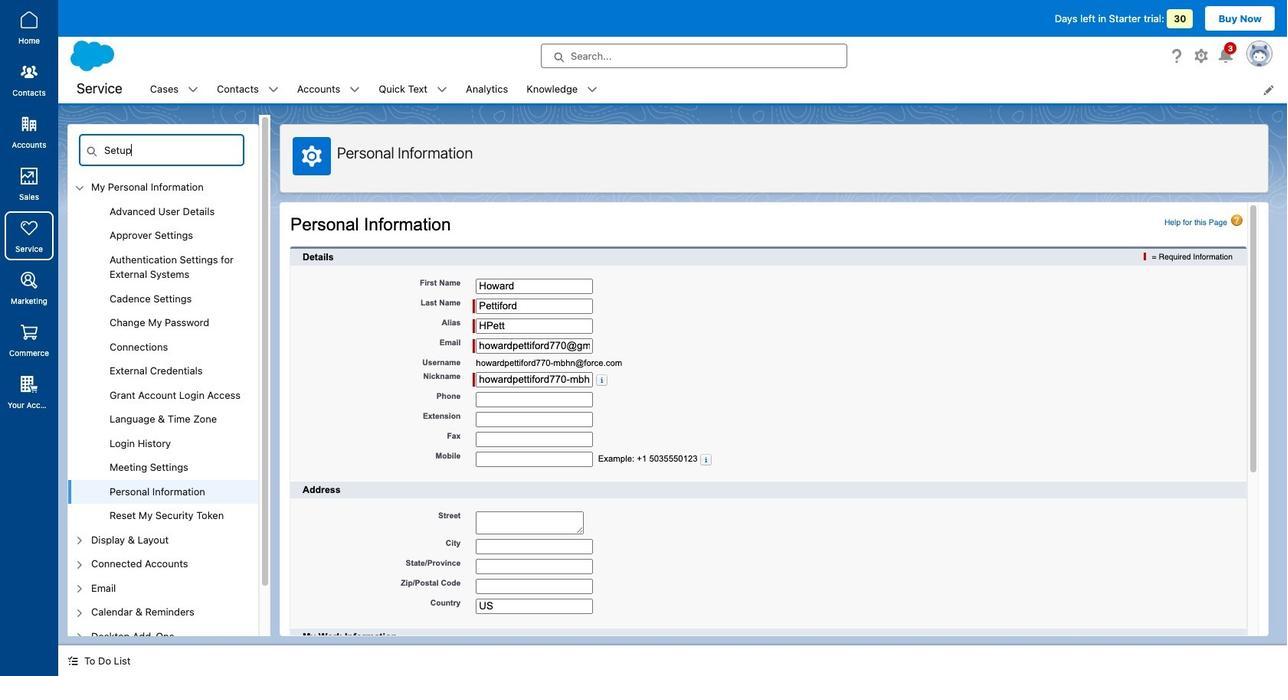 Task type: locate. For each thing, give the bounding box(es) containing it.
group
[[68, 200, 258, 528]]

list item
[[141, 75, 208, 103], [208, 75, 288, 103], [288, 75, 370, 103], [370, 75, 457, 103], [517, 75, 607, 103]]

personal information tree item
[[68, 480, 258, 504]]

text default image for 2nd list item from the left
[[268, 85, 279, 95]]

text default image
[[188, 85, 198, 95], [350, 85, 360, 95]]

2 text default image from the left
[[350, 85, 360, 95]]

1 text default image from the left
[[188, 85, 198, 95]]

5 list item from the left
[[517, 75, 607, 103]]

text default image for 2nd list item from right
[[437, 85, 447, 95]]

list
[[141, 75, 1287, 103]]

text default image
[[268, 85, 279, 95], [437, 85, 447, 95], [587, 85, 598, 95], [67, 656, 78, 667]]

3 list item from the left
[[288, 75, 370, 103]]

1 list item from the left
[[141, 75, 208, 103]]

1 horizontal spatial text default image
[[350, 85, 360, 95]]

4 list item from the left
[[370, 75, 457, 103]]

text default image for first list item from the right
[[587, 85, 598, 95]]

0 horizontal spatial text default image
[[188, 85, 198, 95]]

setup tree tree
[[68, 175, 258, 677]]



Task type: describe. For each thing, give the bounding box(es) containing it.
Quick Find search field
[[79, 134, 244, 166]]

text default image for first list item
[[188, 85, 198, 95]]

2 list item from the left
[[208, 75, 288, 103]]

text default image for third list item
[[350, 85, 360, 95]]

my personal information tree item
[[68, 175, 258, 528]]



Task type: vqa. For each thing, say whether or not it's contained in the screenshot.
status
no



